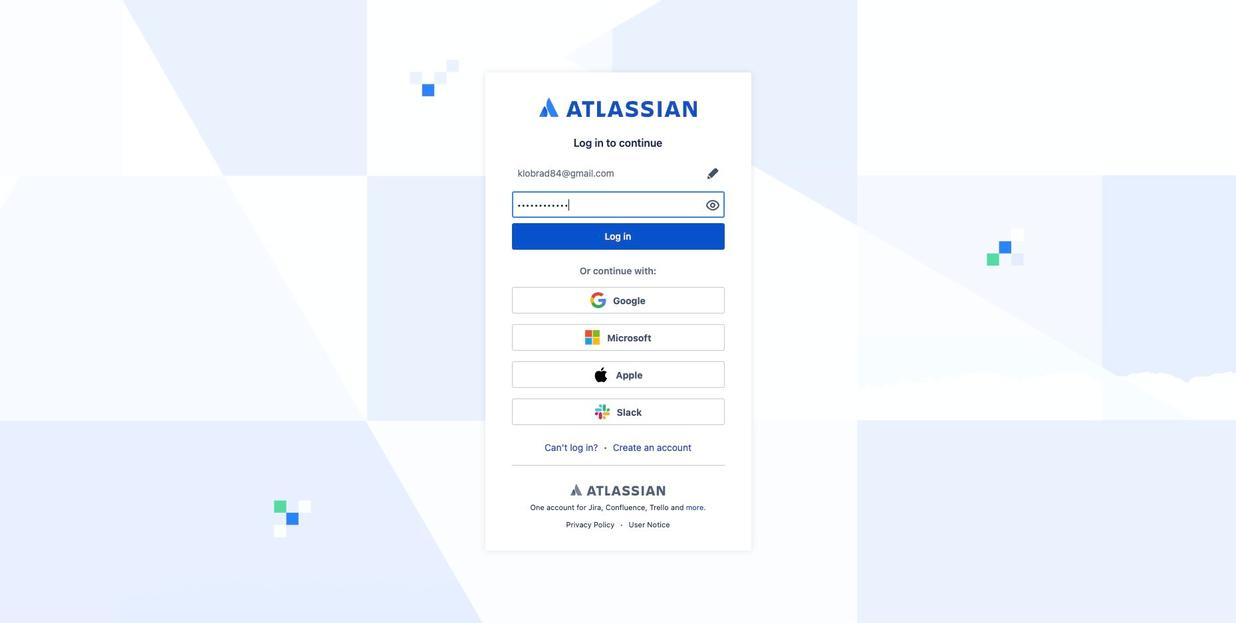 Task type: vqa. For each thing, say whether or not it's contained in the screenshot.
.
no



Task type: describe. For each thing, give the bounding box(es) containing it.
Enter password password field
[[513, 193, 706, 217]]



Task type: locate. For each thing, give the bounding box(es) containing it.
main content
[[485, 72, 751, 551]]

atlassian image
[[539, 94, 697, 120], [539, 94, 697, 120], [571, 482, 665, 498], [571, 482, 665, 498]]



